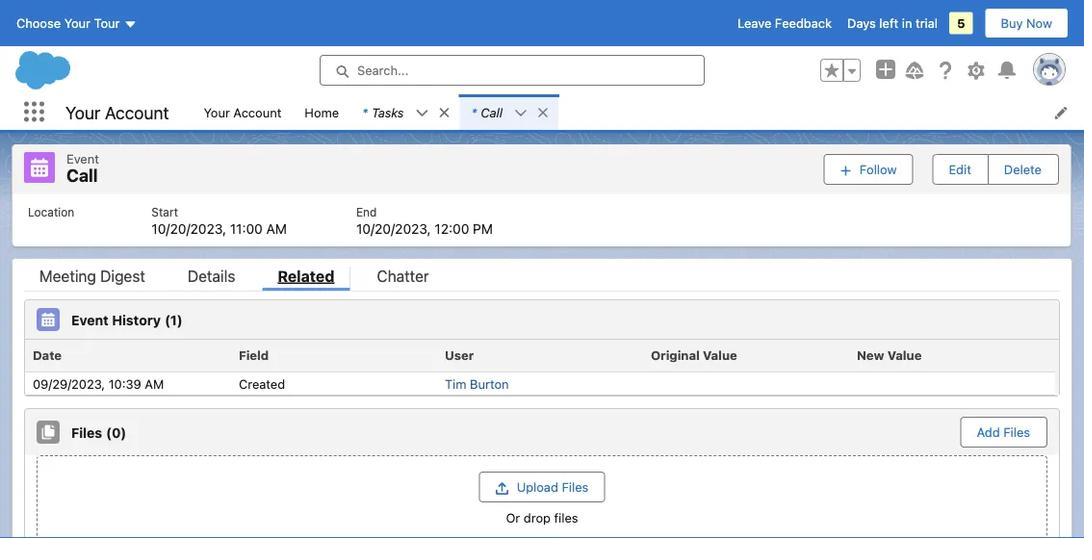 Task type: locate. For each thing, give the bounding box(es) containing it.
1 horizontal spatial am
[[266, 221, 287, 237]]

call for * call
[[481, 105, 503, 119]]

meeting digest link
[[24, 267, 161, 291]]

created
[[239, 377, 285, 391]]

grid inside tab panel
[[25, 340, 1056, 396]]

0 vertical spatial group
[[821, 59, 861, 82]]

0 vertical spatial list
[[192, 94, 1085, 130]]

left
[[880, 16, 899, 30]]

files
[[71, 425, 102, 440], [1004, 425, 1031, 440], [562, 480, 589, 495]]

leave feedback
[[738, 16, 832, 30]]

grid containing date
[[25, 340, 1056, 396]]

files for add files
[[1004, 425, 1031, 440]]

1 text default image from the left
[[438, 106, 451, 119]]

1 vertical spatial event
[[71, 312, 109, 328]]

new value
[[857, 348, 922, 363]]

your account
[[66, 102, 169, 123], [204, 105, 282, 119]]

files right add
[[1004, 425, 1031, 440]]

edit
[[949, 162, 972, 177]]

call up the location
[[66, 165, 98, 186]]

text default image right tasks
[[416, 106, 429, 120]]

files up files
[[562, 480, 589, 495]]

1 horizontal spatial 10/20/2023,
[[356, 221, 431, 237]]

2 10/20/2023, from the left
[[356, 221, 431, 237]]

add files
[[977, 425, 1031, 440]]

meeting digest
[[39, 267, 145, 285]]

list
[[192, 94, 1085, 130], [13, 194, 1071, 247]]

new value cell
[[850, 340, 1056, 373]]

account down the tour
[[105, 102, 169, 123]]

0 vertical spatial event
[[66, 151, 99, 166]]

am inside tab panel
[[145, 377, 164, 391]]

feedback
[[775, 16, 832, 30]]

details link
[[172, 267, 251, 291]]

buy
[[1001, 16, 1024, 30]]

2 text default image from the left
[[537, 106, 550, 119]]

search...
[[357, 63, 409, 78]]

start
[[152, 206, 178, 219]]

files (0)
[[71, 425, 126, 440]]

tim
[[445, 377, 467, 391]]

tab panel
[[24, 292, 1061, 539]]

files left (0)
[[71, 425, 102, 440]]

follow button
[[824, 154, 914, 185]]

text default image
[[438, 106, 451, 119], [537, 106, 550, 119]]

user cell
[[437, 340, 644, 373]]

event for call
[[66, 151, 99, 166]]

1 horizontal spatial value
[[888, 348, 922, 363]]

files element
[[24, 408, 1061, 539]]

1 vertical spatial call
[[66, 165, 98, 186]]

list item
[[351, 94, 460, 130], [460, 94, 559, 130]]

home
[[305, 105, 339, 119]]

value for original value
[[703, 348, 738, 363]]

event inside tab panel
[[71, 312, 109, 328]]

10/20/2023, down end
[[356, 221, 431, 237]]

details
[[188, 267, 235, 285]]

2 value from the left
[[888, 348, 922, 363]]

list for leave feedback link
[[192, 94, 1085, 130]]

12:00
[[435, 221, 470, 237]]

history
[[112, 312, 161, 328]]

1 vertical spatial list
[[13, 194, 1071, 247]]

1 text default image from the left
[[416, 106, 429, 120]]

* tasks
[[362, 105, 404, 119]]

event down meeting digest link on the left
[[71, 312, 109, 328]]

your account up event call
[[66, 102, 169, 123]]

10/20/2023,
[[152, 221, 226, 237], [356, 221, 431, 237]]

your
[[64, 16, 91, 30], [66, 102, 101, 123], [204, 105, 230, 119]]

* down 'search...' button
[[472, 105, 477, 119]]

10/20/2023, for 10/20/2023, 12:00 pm
[[356, 221, 431, 237]]

your inside 'list'
[[204, 105, 230, 119]]

choose
[[16, 16, 61, 30]]

1 horizontal spatial your account
[[204, 105, 282, 119]]

date cell
[[25, 340, 231, 373]]

0 horizontal spatial call
[[66, 165, 98, 186]]

call inside 'list'
[[481, 105, 503, 119]]

event up the location
[[66, 151, 99, 166]]

account left home at the left of page
[[234, 105, 282, 119]]

delete button
[[989, 155, 1058, 184]]

10/20/2023, down start
[[152, 221, 226, 237]]

am right the 11:00 at the top left of page
[[266, 221, 287, 237]]

1 list item from the left
[[351, 94, 460, 130]]

tab panel containing event history
[[24, 292, 1061, 539]]

list containing your account
[[192, 94, 1085, 130]]

days left in trial
[[848, 16, 938, 30]]

0 horizontal spatial 10/20/2023,
[[152, 221, 226, 237]]

add files button
[[962, 418, 1046, 447]]

10/20/2023, inside start 10/20/2023, 11:00 am
[[152, 221, 226, 237]]

value right original
[[703, 348, 738, 363]]

call for event call
[[66, 165, 98, 186]]

call
[[481, 105, 503, 119], [66, 165, 98, 186]]

5
[[958, 16, 966, 30]]

0 horizontal spatial your account
[[66, 102, 169, 123]]

event
[[66, 151, 99, 166], [71, 312, 109, 328]]

text default image left the * call
[[438, 106, 451, 119]]

1 horizontal spatial account
[[234, 105, 282, 119]]

related link
[[262, 267, 350, 291]]

list item down 'search...' button
[[460, 94, 559, 130]]

0 vertical spatial call
[[481, 105, 503, 119]]

0 horizontal spatial files
[[71, 425, 102, 440]]

tim burton
[[445, 377, 509, 391]]

start 10/20/2023, 11:00 am
[[152, 206, 287, 237]]

0 horizontal spatial value
[[703, 348, 738, 363]]

your account left home at the left of page
[[204, 105, 282, 119]]

call down 'search...' button
[[481, 105, 503, 119]]

or drop files
[[506, 511, 579, 525]]

event history (1)
[[71, 312, 183, 328]]

list item down 'search...'
[[351, 94, 460, 130]]

am
[[266, 221, 287, 237], [145, 377, 164, 391]]

1 horizontal spatial *
[[472, 105, 477, 119]]

cell
[[850, 373, 1056, 395]]

*
[[362, 105, 368, 119], [472, 105, 477, 119]]

location
[[28, 206, 75, 219]]

0 horizontal spatial am
[[145, 377, 164, 391]]

text default image
[[416, 106, 429, 120], [514, 106, 528, 120]]

1 10/20/2023, from the left
[[152, 221, 226, 237]]

files
[[554, 511, 579, 525]]

text default image right the * call
[[514, 106, 528, 120]]

1 vertical spatial group
[[824, 152, 1060, 186]]

1 horizontal spatial text default image
[[537, 106, 550, 119]]

files inside add files button
[[1004, 425, 1031, 440]]

upload
[[517, 480, 559, 495]]

1 horizontal spatial files
[[562, 480, 589, 495]]

end
[[356, 206, 377, 219]]

value for new value
[[888, 348, 922, 363]]

event for history
[[71, 312, 109, 328]]

1 value from the left
[[703, 348, 738, 363]]

search... button
[[320, 55, 705, 86]]

list containing 10/20/2023, 11:00 am
[[13, 194, 1071, 247]]

1 horizontal spatial text default image
[[514, 106, 528, 120]]

1 * from the left
[[362, 105, 368, 119]]

* left tasks
[[362, 105, 368, 119]]

edit button
[[934, 155, 987, 184]]

2 text default image from the left
[[514, 106, 528, 120]]

value right new
[[888, 348, 922, 363]]

in
[[902, 16, 913, 30]]

1 horizontal spatial call
[[481, 105, 503, 119]]

leave
[[738, 16, 772, 30]]

0 horizontal spatial text default image
[[438, 106, 451, 119]]

0 vertical spatial am
[[266, 221, 287, 237]]

end 10/20/2023, 12:00 pm
[[356, 206, 493, 237]]

* for * tasks
[[362, 105, 368, 119]]

value
[[703, 348, 738, 363], [888, 348, 922, 363]]

2 horizontal spatial files
[[1004, 425, 1031, 440]]

leave feedback link
[[738, 16, 832, 30]]

pm
[[473, 221, 493, 237]]

am right 10:39
[[145, 377, 164, 391]]

text default image for call
[[514, 106, 528, 120]]

(1)
[[165, 312, 183, 328]]

2 * from the left
[[472, 105, 477, 119]]

0 horizontal spatial text default image
[[416, 106, 429, 120]]

10/20/2023, inside end 10/20/2023, 12:00 pm
[[356, 221, 431, 237]]

1 vertical spatial am
[[145, 377, 164, 391]]

grid
[[25, 340, 1056, 396]]

call inside event call
[[66, 165, 98, 186]]

group
[[821, 59, 861, 82], [824, 152, 1060, 186]]

text default image down 'search...' button
[[537, 106, 550, 119]]

account
[[105, 102, 169, 123], [234, 105, 282, 119]]

0 horizontal spatial *
[[362, 105, 368, 119]]

field cell
[[231, 340, 437, 373]]



Task type: vqa. For each thing, say whether or not it's contained in the screenshot.
Upload Files
yes



Task type: describe. For each thing, give the bounding box(es) containing it.
11:00
[[230, 221, 263, 237]]

original value
[[651, 348, 738, 363]]

burton
[[470, 377, 509, 391]]

or
[[506, 511, 520, 525]]

tour
[[94, 16, 120, 30]]

your inside popup button
[[64, 16, 91, 30]]

event call
[[66, 151, 99, 186]]

meeting
[[39, 267, 96, 285]]

text default image for call
[[537, 106, 550, 119]]

days
[[848, 16, 876, 30]]

drop
[[524, 511, 551, 525]]

upload files
[[517, 480, 589, 495]]

date
[[33, 348, 62, 363]]

original
[[651, 348, 700, 363]]

chatter
[[377, 267, 429, 285]]

files for upload files
[[562, 480, 589, 495]]

event image
[[37, 308, 60, 331]]

user
[[445, 348, 474, 363]]

related
[[278, 267, 335, 285]]

09/29/2023, 10:39 am
[[33, 377, 164, 391]]

delete
[[1005, 162, 1042, 177]]

chatter link
[[362, 267, 445, 291]]

tasks
[[372, 105, 404, 119]]

digest
[[100, 267, 145, 285]]

your account inside your account link
[[204, 105, 282, 119]]

your account link
[[192, 94, 293, 130]]

09/29/2023,
[[33, 377, 105, 391]]

original value cell
[[644, 340, 850, 373]]

* for * call
[[472, 105, 477, 119]]

10/20/2023, for 10/20/2023, 11:00 am
[[152, 221, 226, 237]]

choose your tour
[[16, 16, 120, 30]]

list for your account link
[[13, 194, 1071, 247]]

* call
[[472, 105, 503, 119]]

home link
[[293, 94, 351, 130]]

(0)
[[106, 425, 126, 440]]

follow
[[860, 162, 897, 177]]

new
[[857, 348, 885, 363]]

2 list item from the left
[[460, 94, 559, 130]]

0 horizontal spatial account
[[105, 102, 169, 123]]

add
[[977, 425, 1001, 440]]

trial
[[916, 16, 938, 30]]

10:39
[[109, 377, 141, 391]]

choose your tour button
[[15, 8, 138, 39]]

now
[[1027, 16, 1053, 30]]

field
[[239, 348, 269, 363]]

buy now button
[[985, 8, 1069, 39]]

tim burton link
[[445, 377, 509, 391]]

text default image for tasks
[[438, 106, 451, 119]]

text default image for tasks
[[416, 106, 429, 120]]

buy now
[[1001, 16, 1053, 30]]

am inside start 10/20/2023, 11:00 am
[[266, 221, 287, 237]]

group containing follow
[[824, 152, 1060, 186]]



